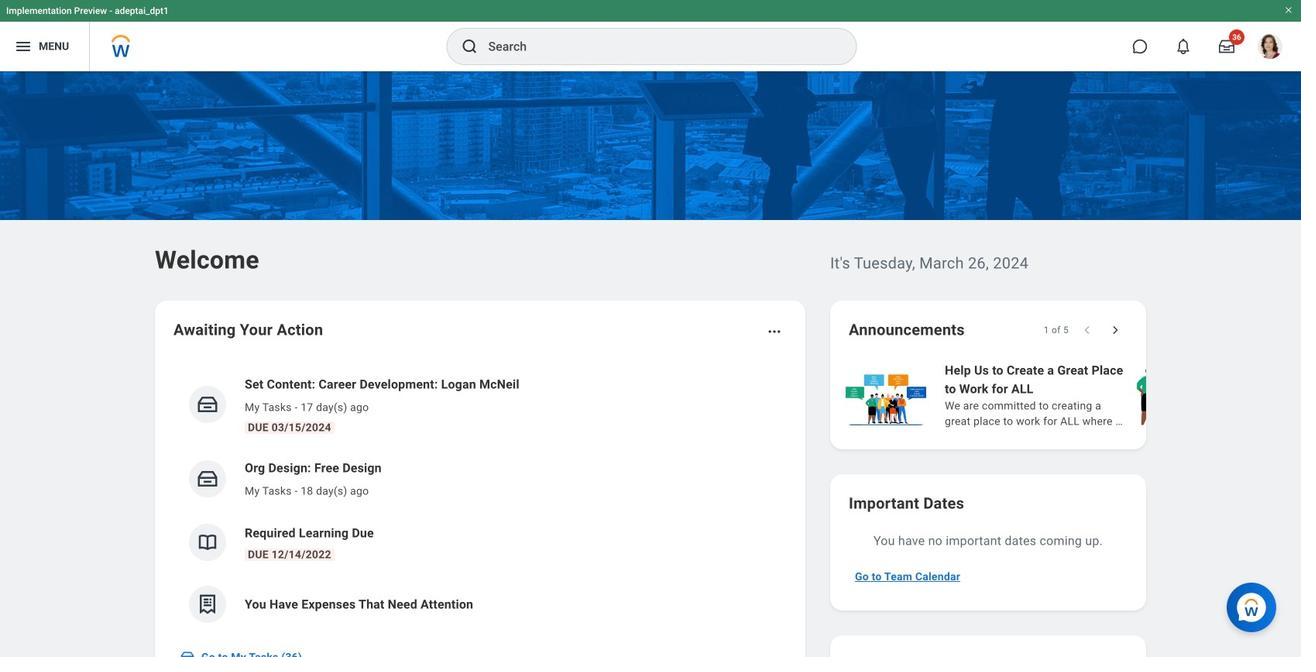 Task type: locate. For each thing, give the bounding box(es) containing it.
book open image
[[196, 531, 219, 554]]

list
[[843, 360, 1302, 431], [174, 363, 787, 635]]

inbox large image
[[1220, 39, 1235, 54]]

0 horizontal spatial list
[[174, 363, 787, 635]]

status
[[1044, 324, 1069, 336]]

2 vertical spatial inbox image
[[180, 649, 195, 657]]

notifications large image
[[1176, 39, 1192, 54]]

Search Workday  search field
[[489, 29, 825, 64]]

main content
[[0, 71, 1302, 657]]

1 horizontal spatial list
[[843, 360, 1302, 431]]

inbox image
[[196, 393, 219, 416], [196, 467, 219, 491], [180, 649, 195, 657]]

banner
[[0, 0, 1302, 71]]

justify image
[[14, 37, 33, 56]]

profile logan mcneil image
[[1258, 34, 1283, 62]]



Task type: vqa. For each thing, say whether or not it's contained in the screenshot.
Program
no



Task type: describe. For each thing, give the bounding box(es) containing it.
1 vertical spatial inbox image
[[196, 467, 219, 491]]

close environment banner image
[[1285, 5, 1294, 15]]

0 vertical spatial inbox image
[[196, 393, 219, 416]]

dashboard expenses image
[[196, 593, 219, 616]]

chevron right small image
[[1108, 322, 1124, 338]]

chevron left small image
[[1080, 322, 1096, 338]]

search image
[[461, 37, 479, 56]]

related actions image
[[767, 324, 783, 339]]



